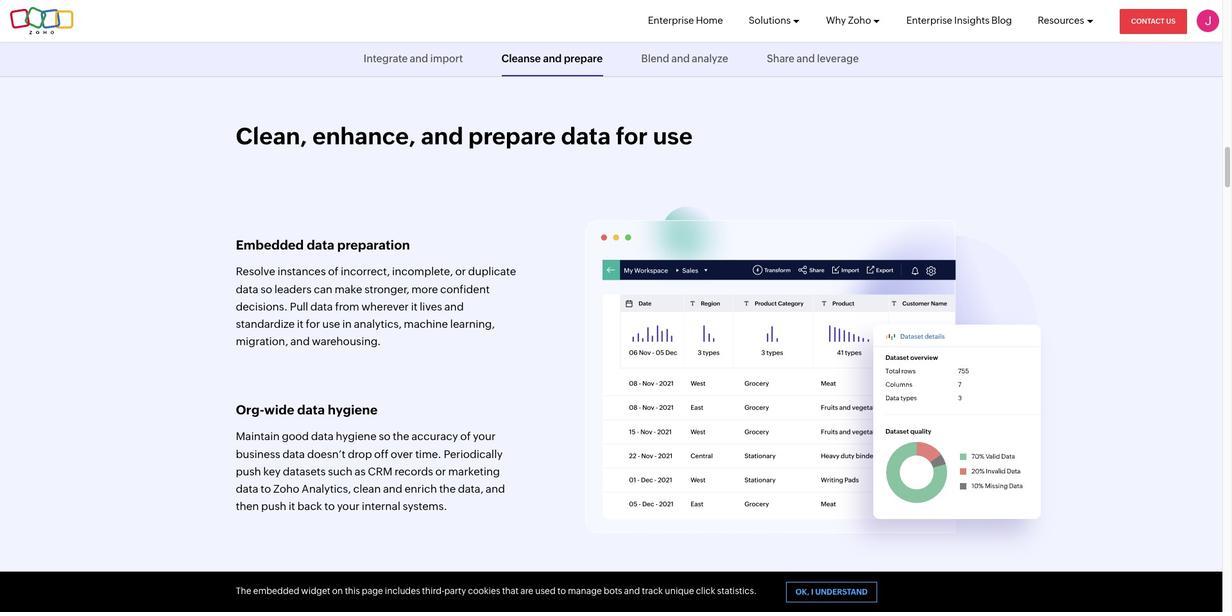 Task type: locate. For each thing, give the bounding box(es) containing it.
why zoho
[[826, 15, 871, 26]]

so
[[261, 283, 272, 296], [379, 430, 391, 443]]

it left back
[[289, 500, 295, 513]]

cleanse and prepare
[[502, 53, 603, 65]]

enterprise insights blog link
[[907, 0, 1012, 41]]

enterprise
[[648, 15, 694, 26], [907, 15, 953, 26]]

widget
[[301, 586, 330, 596]]

leverage
[[817, 53, 859, 65]]

0 horizontal spatial the
[[393, 430, 409, 443]]

hygiene inside "maintain good data hygiene so the accuracy of your business data doesn't drop off over time. periodically push key datasets such as crm records or marketing data to zoho analytics, clean and enrich the data, and then push it back to your internal systems."
[[336, 430, 377, 443]]

so up the decisions.
[[261, 283, 272, 296]]

the up over
[[393, 430, 409, 443]]

push right then
[[261, 500, 287, 513]]

us
[[1166, 17, 1176, 25]]

or up confident
[[455, 265, 466, 278]]

records
[[395, 465, 433, 478]]

1 horizontal spatial or
[[455, 265, 466, 278]]

0 vertical spatial for
[[616, 123, 648, 150]]

james peterson image
[[1197, 10, 1220, 32]]

0 horizontal spatial zoho
[[273, 483, 299, 495]]

your down "clean"
[[337, 500, 360, 513]]

2 vertical spatial it
[[289, 500, 295, 513]]

blog
[[992, 15, 1012, 26]]

enterprise insights blog
[[907, 15, 1012, 26]]

the
[[393, 430, 409, 443], [439, 483, 456, 495]]

it down pull
[[297, 318, 304, 331]]

it
[[411, 300, 418, 313], [297, 318, 304, 331], [289, 500, 295, 513]]

solutions
[[749, 15, 791, 26]]

to
[[261, 483, 271, 495], [324, 500, 335, 513], [558, 586, 566, 596]]

of up can
[[328, 265, 339, 278]]

confident
[[440, 283, 490, 296]]

push down business
[[236, 465, 261, 478]]

0 horizontal spatial so
[[261, 283, 272, 296]]

zoho inside "maintain good data hygiene so the accuracy of your business data doesn't drop off over time. periodically push key datasets such as crm records or marketing data to zoho analytics, clean and enrich the data, and then push it back to your internal systems."
[[273, 483, 299, 495]]

zoho right why
[[848, 15, 871, 26]]

automated data modeling image
[[236, 0, 645, 45]]

machine
[[404, 318, 448, 331]]

enterprise left home
[[648, 15, 694, 26]]

decisions.
[[236, 300, 288, 313]]

0 horizontal spatial to
[[261, 483, 271, 495]]

1 horizontal spatial prepare
[[564, 53, 603, 65]]

to down key at the left of page
[[261, 483, 271, 495]]

prepare inside "link"
[[564, 53, 603, 65]]

1 vertical spatial hygiene
[[336, 430, 377, 443]]

0 horizontal spatial or
[[435, 465, 446, 478]]

or
[[455, 265, 466, 278], [435, 465, 446, 478]]

of inside "maintain good data hygiene so the accuracy of your business data doesn't drop off over time. periodically push key datasets such as crm records or marketing data to zoho analytics, clean and enrich the data, and then push it back to your internal systems."
[[460, 430, 471, 443]]

1 vertical spatial zoho
[[273, 483, 299, 495]]

1 vertical spatial so
[[379, 430, 391, 443]]

0 vertical spatial zoho
[[848, 15, 871, 26]]

1 horizontal spatial it
[[297, 318, 304, 331]]

0 horizontal spatial of
[[328, 265, 339, 278]]

cleanse and prepare link
[[502, 42, 603, 76]]

so up off
[[379, 430, 391, 443]]

2 horizontal spatial it
[[411, 300, 418, 313]]

0 vertical spatial it
[[411, 300, 418, 313]]

0 horizontal spatial prepare
[[468, 123, 556, 150]]

0 horizontal spatial use
[[322, 318, 340, 331]]

of up periodically
[[460, 430, 471, 443]]

hygiene
[[328, 403, 378, 417], [336, 430, 377, 443]]

as
[[355, 465, 366, 478]]

to down analytics,
[[324, 500, 335, 513]]

0 vertical spatial hygiene
[[328, 403, 378, 417]]

warehousing.
[[312, 335, 381, 348]]

the left data,
[[439, 483, 456, 495]]

0 horizontal spatial for
[[306, 318, 320, 331]]

0 horizontal spatial it
[[289, 500, 295, 513]]

your up periodically
[[473, 430, 496, 443]]

zoho down key at the left of page
[[273, 483, 299, 495]]

third-
[[422, 586, 444, 596]]

1 vertical spatial prepare
[[468, 123, 556, 150]]

1 horizontal spatial so
[[379, 430, 391, 443]]

1 horizontal spatial of
[[460, 430, 471, 443]]

key
[[263, 465, 281, 478]]

0 vertical spatial so
[[261, 283, 272, 296]]

click
[[696, 586, 716, 596]]

stronger,
[[365, 283, 409, 296]]

0 horizontal spatial push
[[236, 465, 261, 478]]

1 vertical spatial or
[[435, 465, 446, 478]]

migration,
[[236, 335, 288, 348]]

share and leverage
[[767, 53, 859, 65]]

1 vertical spatial of
[[460, 430, 471, 443]]

data
[[561, 123, 611, 150], [307, 238, 334, 253], [236, 283, 258, 296], [310, 300, 333, 313], [297, 403, 325, 417], [311, 430, 334, 443], [283, 448, 305, 461], [236, 483, 258, 495]]

0 horizontal spatial your
[[337, 500, 360, 513]]

1 vertical spatial use
[[322, 318, 340, 331]]

hygiene for wide
[[328, 403, 378, 417]]

enterprise home
[[648, 15, 723, 26]]

0 horizontal spatial enterprise
[[648, 15, 694, 26]]

use
[[653, 123, 693, 150], [322, 318, 340, 331]]

1 horizontal spatial for
[[616, 123, 648, 150]]

clean, enhance, and prepare data for use
[[236, 123, 693, 150]]

1 vertical spatial for
[[306, 318, 320, 331]]

that
[[502, 586, 519, 596]]

1 enterprise from the left
[[648, 15, 694, 26]]

clean, enhance, and prepare data for use feature image
[[874, 325, 1041, 519]]

1 vertical spatial to
[[324, 500, 335, 513]]

push
[[236, 465, 261, 478], [261, 500, 287, 513]]

1 vertical spatial push
[[261, 500, 287, 513]]

then
[[236, 500, 259, 513]]

0 vertical spatial use
[[653, 123, 693, 150]]

contact
[[1131, 17, 1165, 25]]

includes
[[385, 586, 420, 596]]

why
[[826, 15, 846, 26]]

or inside "maintain good data hygiene so the accuracy of your business data doesn't drop off over time. periodically push key datasets such as crm records or marketing data to zoho analytics, clean and enrich the data, and then push it back to your internal systems."
[[435, 465, 446, 478]]

enterprise left insights
[[907, 15, 953, 26]]

2 vertical spatial to
[[558, 586, 566, 596]]

from
[[335, 300, 359, 313]]

off
[[374, 448, 389, 461]]

back
[[297, 500, 322, 513]]

leaders
[[275, 283, 312, 296]]

drop
[[348, 448, 372, 461]]

can
[[314, 283, 333, 296]]

0 vertical spatial push
[[236, 465, 261, 478]]

0 vertical spatial or
[[455, 265, 466, 278]]

it left lives
[[411, 300, 418, 313]]

1 vertical spatial the
[[439, 483, 456, 495]]

1 horizontal spatial your
[[473, 430, 496, 443]]

your
[[473, 430, 496, 443], [337, 500, 360, 513]]

home
[[696, 15, 723, 26]]

and
[[410, 53, 428, 65], [543, 53, 562, 65], [672, 53, 690, 65], [797, 53, 815, 65], [421, 123, 463, 150], [444, 300, 464, 313], [290, 335, 310, 348], [383, 483, 402, 495], [486, 483, 505, 495], [624, 586, 640, 596]]

it inside "maintain good data hygiene so the accuracy of your business data doesn't drop off over time. periodically push key datasets such as crm records or marketing data to zoho analytics, clean and enrich the data, and then push it back to your internal systems."
[[289, 500, 295, 513]]

so inside resolve instances of incorrect, incomplete, or duplicate data so leaders can make stronger, more confident decisions. pull data from wherever it lives and standardize it for use in analytics, machine learning, migration, and warehousing.
[[261, 283, 272, 296]]

to right "used"
[[558, 586, 566, 596]]

1 horizontal spatial the
[[439, 483, 456, 495]]

share
[[767, 53, 795, 65]]

0 vertical spatial prepare
[[564, 53, 603, 65]]

business
[[236, 448, 280, 461]]

of inside resolve instances of incorrect, incomplete, or duplicate data so leaders can make stronger, more confident decisions. pull data from wherever it lives and standardize it for use in analytics, machine learning, migration, and warehousing.
[[328, 265, 339, 278]]

this
[[345, 586, 360, 596]]

clean, enhance, and prepare data for use image
[[586, 207, 1038, 533]]

2 enterprise from the left
[[907, 15, 953, 26]]

on
[[332, 586, 343, 596]]

prepare
[[564, 53, 603, 65], [468, 123, 556, 150]]

zoho
[[848, 15, 871, 26], [273, 483, 299, 495]]

or down time.
[[435, 465, 446, 478]]

0 vertical spatial of
[[328, 265, 339, 278]]

1 horizontal spatial enterprise
[[907, 15, 953, 26]]

import
[[430, 53, 463, 65]]

1 horizontal spatial zoho
[[848, 15, 871, 26]]



Task type: vqa. For each thing, say whether or not it's contained in the screenshot.
second the CMS from the bottom
no



Task type: describe. For each thing, give the bounding box(es) containing it.
page
[[362, 586, 383, 596]]

cookies
[[468, 586, 500, 596]]

share and leverage link
[[767, 42, 859, 76]]

preparation
[[337, 238, 410, 253]]

enhance,
[[312, 123, 416, 150]]

embedded
[[236, 238, 304, 253]]

1 horizontal spatial use
[[653, 123, 693, 150]]

bots
[[604, 586, 622, 596]]

1 vertical spatial it
[[297, 318, 304, 331]]

so inside "maintain good data hygiene so the accuracy of your business data doesn't drop off over time. periodically push key datasets such as crm records or marketing data to zoho analytics, clean and enrich the data, and then push it back to your internal systems."
[[379, 430, 391, 443]]

wide
[[264, 403, 294, 417]]

maintain good data hygiene so the accuracy of your business data doesn't drop off over time. periodically push key datasets such as crm records or marketing data to zoho analytics, clean and enrich the data, and then push it back to your internal systems.
[[236, 430, 505, 513]]

systems.
[[403, 500, 447, 513]]

manage
[[568, 586, 602, 596]]

pull
[[290, 300, 308, 313]]

periodically
[[444, 448, 503, 461]]

over
[[391, 448, 413, 461]]

embedded
[[253, 586, 299, 596]]

track
[[642, 586, 663, 596]]

lives
[[420, 300, 442, 313]]

internal
[[362, 500, 401, 513]]

0 vertical spatial to
[[261, 483, 271, 495]]

incorrect,
[[341, 265, 390, 278]]

org-wide data hygiene
[[236, 403, 378, 417]]

1 vertical spatial your
[[337, 500, 360, 513]]

2 horizontal spatial to
[[558, 586, 566, 596]]

1 horizontal spatial push
[[261, 500, 287, 513]]

more
[[412, 283, 438, 296]]

blend and analyze
[[641, 53, 728, 65]]

or inside resolve instances of incorrect, incomplete, or duplicate data so leaders can make stronger, more confident decisions. pull data from wherever it lives and standardize it for use in analytics, machine learning, migration, and warehousing.
[[455, 265, 466, 278]]

in
[[342, 318, 352, 331]]

duplicate
[[468, 265, 516, 278]]

datasets
[[283, 465, 326, 478]]

are
[[521, 586, 534, 596]]

blend
[[641, 53, 670, 65]]

zoho enterprise logo image
[[10, 7, 74, 35]]

incomplete,
[[392, 265, 453, 278]]

enterprise for enterprise insights blog
[[907, 15, 953, 26]]

understand
[[815, 588, 868, 597]]

hygiene for good
[[336, 430, 377, 443]]

for inside resolve instances of incorrect, incomplete, or duplicate data so leaders can make stronger, more confident decisions. pull data from wherever it lives and standardize it for use in analytics, machine learning, migration, and warehousing.
[[306, 318, 320, 331]]

0 vertical spatial your
[[473, 430, 496, 443]]

enterprise home link
[[648, 0, 723, 41]]

the embedded widget on this page includes third-party cookies that are used to manage bots and track unique click statistics.
[[236, 586, 757, 596]]

enrich
[[405, 483, 437, 495]]

integrate
[[364, 53, 408, 65]]

marketing
[[448, 465, 500, 478]]

standardize
[[236, 318, 295, 331]]

wherever
[[362, 300, 409, 313]]

analyze
[[692, 53, 728, 65]]

resolve instances of incorrect, incomplete, or duplicate data so leaders can make stronger, more confident decisions. pull data from wherever it lives and standardize it for use in analytics, machine learning, migration, and warehousing.
[[236, 265, 516, 348]]

1 horizontal spatial to
[[324, 500, 335, 513]]

instances
[[278, 265, 326, 278]]

org-
[[236, 403, 264, 417]]

integrate and import
[[364, 53, 463, 65]]

unique
[[665, 586, 694, 596]]

integrate and import link
[[364, 42, 463, 76]]

i
[[811, 588, 814, 597]]

time.
[[415, 448, 442, 461]]

blend and analyze link
[[641, 42, 728, 76]]

make
[[335, 283, 362, 296]]

good
[[282, 430, 309, 443]]

clean,
[[236, 123, 307, 150]]

maintain
[[236, 430, 280, 443]]

data,
[[458, 483, 484, 495]]

and inside "link"
[[543, 53, 562, 65]]

insights
[[955, 15, 990, 26]]

party
[[444, 586, 466, 596]]

embedded data preparation
[[236, 238, 410, 253]]

contact us
[[1131, 17, 1176, 25]]

resolve
[[236, 265, 275, 278]]

learning,
[[450, 318, 495, 331]]

resources
[[1038, 15, 1085, 26]]

analytics,
[[354, 318, 402, 331]]

doesn't
[[307, 448, 346, 461]]

contact us link
[[1120, 9, 1187, 34]]

analytics,
[[302, 483, 351, 495]]

such
[[328, 465, 352, 478]]

cleanse
[[502, 53, 541, 65]]

0 vertical spatial the
[[393, 430, 409, 443]]

clean
[[353, 483, 381, 495]]

crm
[[368, 465, 393, 478]]

ok,
[[796, 588, 810, 597]]

use inside resolve instances of incorrect, incomplete, or duplicate data so leaders can make stronger, more confident decisions. pull data from wherever it lives and standardize it for use in analytics, machine learning, migration, and warehousing.
[[322, 318, 340, 331]]

used
[[535, 586, 556, 596]]

the
[[236, 586, 251, 596]]

enterprise for enterprise home
[[648, 15, 694, 26]]



